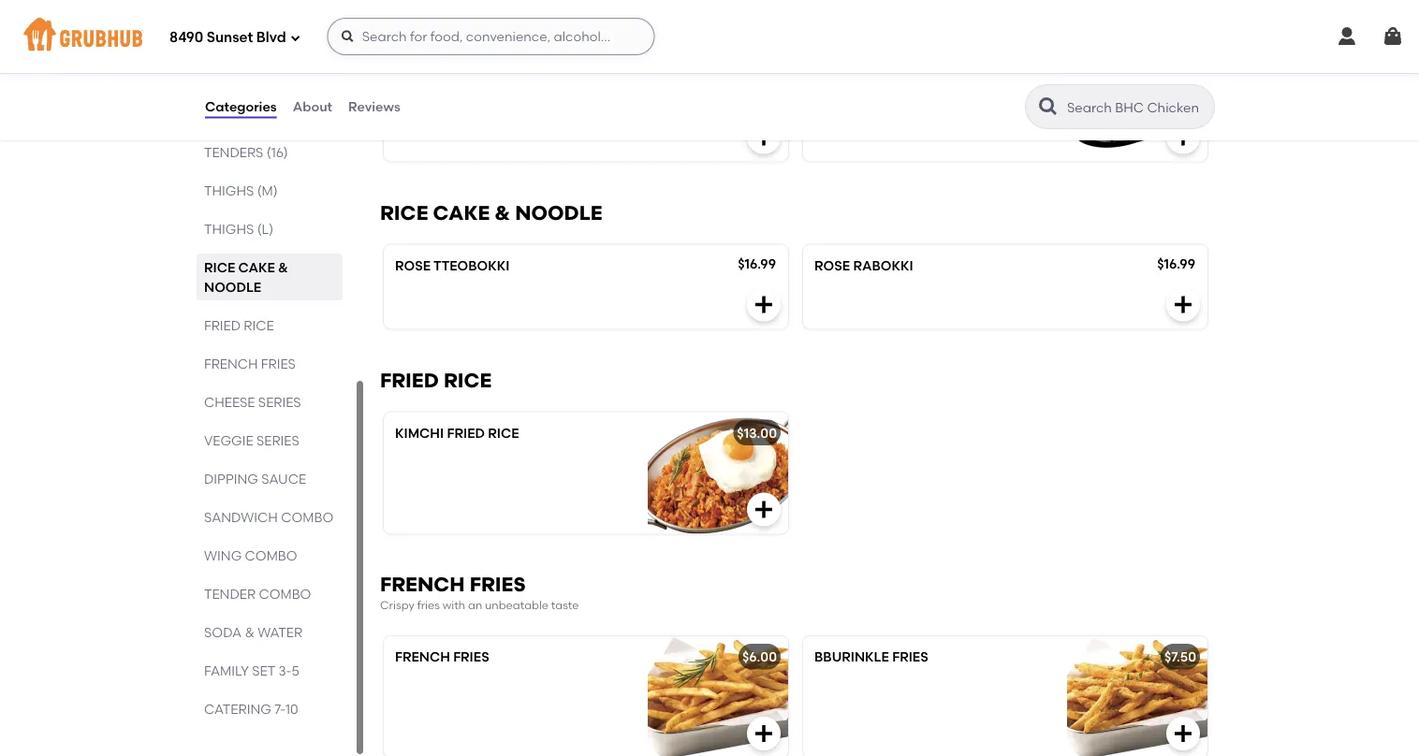 Task type: describe. For each thing, give the bounding box(es) containing it.
fries down an
[[453, 649, 489, 665]]

set
[[252, 663, 275, 679]]

french inside french fries crispy fries with an unbeatable taste
[[380, 573, 465, 596]]

reviews button
[[347, 73, 401, 140]]

dipping
[[204, 471, 258, 487]]

fries right bburinkle
[[892, 649, 928, 665]]

a
[[546, 79, 555, 95]]

taste
[[551, 599, 579, 612]]

tender combo
[[204, 586, 311, 602]]

veggie series
[[204, 433, 299, 448]]

kimchi fried rice image
[[648, 412, 788, 534]]

cheese series
[[204, 394, 301, 410]]

soy
[[547, 98, 568, 114]]

fries inside tab
[[261, 356, 296, 372]]

catering 7-10 tab
[[204, 699, 335, 719]]

ratio
[[395, 98, 425, 114]]

wing
[[204, 548, 242, 564]]

unbeatable
[[485, 599, 549, 612]]

sauce
[[261, 471, 306, 487]]

$6.00
[[742, 649, 777, 665]]

1 horizontal spatial noodle
[[515, 201, 603, 225]]

$13.00
[[737, 425, 777, 441]]

sauce,
[[571, 98, 613, 114]]

1 horizontal spatial french fries
[[395, 649, 489, 665]]

crispy
[[380, 599, 415, 612]]

on
[[548, 117, 564, 133]]

family set 3-5 tab
[[204, 661, 335, 681]]

bburinkle fries
[[814, 649, 928, 665]]

& inside rice cake & noodle tab
[[278, 259, 288, 275]]

drizzle
[[473, 79, 514, 95]]

noodle inside rice cake & noodle
[[204, 279, 261, 295]]

sweet
[[395, 117, 432, 133]]

rose tteobokki
[[395, 258, 510, 273]]

chicken
[[468, 136, 517, 152]]

rice inside rice cake & noodle tab
[[204, 259, 235, 275]]

rice inside fried rice tab
[[244, 317, 274, 333]]

veggie series tab
[[204, 431, 335, 450]]

fries inside french fries crispy fries with an unbeatable taste
[[470, 573, 526, 596]]

korean
[[498, 98, 544, 114]]

rose rabokki
[[814, 258, 913, 273]]

2 vertical spatial french
[[395, 649, 450, 665]]

wing combo
[[204, 548, 297, 564]]

* gold king: drizzle with a golden ratio of flavorful korean soy sauce, sweet honey, and garlic on top of crispy fried chicken
[[395, 79, 613, 152]]

gold king thighs (l)
[[395, 53, 545, 68]]

catering 7-10
[[204, 701, 298, 717]]

cheese series tab
[[204, 392, 335, 412]]

tenders (16) tab
[[204, 142, 335, 162]]

svg image for french fries
[[753, 723, 775, 745]]

thighs (m)
[[204, 183, 278, 198]]

thighs for thighs (m)
[[204, 183, 254, 198]]

Search for food, convenience, alcohol... search field
[[327, 18, 655, 55]]

rice up the 'kimchi fried rice'
[[444, 369, 492, 392]]

french fries image
[[648, 637, 788, 756]]

reviews
[[348, 99, 400, 115]]

series for cheese series
[[258, 394, 301, 410]]

flavorful
[[444, 98, 495, 114]]

thighs (l)
[[204, 221, 274, 237]]

gold
[[395, 53, 434, 68]]

rice down crispy
[[380, 201, 428, 225]]

svg image for bburinkle fries
[[1172, 723, 1195, 745]]

fried inside tab
[[204, 317, 241, 333]]

about button
[[292, 73, 333, 140]]

soda & water tab
[[204, 623, 335, 642]]

(m)
[[257, 183, 278, 198]]

1 vertical spatial fried
[[380, 369, 439, 392]]

catering
[[204, 701, 271, 717]]

fried rice inside tab
[[204, 317, 274, 333]]

search icon image
[[1037, 95, 1060, 118]]

gold
[[404, 79, 435, 95]]

family set 3-5
[[204, 663, 299, 679]]

soda
[[204, 624, 242, 640]]

sunset
[[207, 29, 253, 46]]

svg image for rose rabokki
[[1172, 294, 1195, 316]]



Task type: locate. For each thing, give the bounding box(es) containing it.
combo for sandwich combo
[[281, 509, 334, 525]]

1 vertical spatial of
[[592, 117, 605, 133]]

fries down fried rice tab
[[261, 356, 296, 372]]

kimchi fried rice
[[395, 425, 519, 441]]

fried rice tab
[[204, 315, 335, 335]]

combo for tender combo
[[259, 586, 311, 602]]

1 horizontal spatial &
[[278, 259, 288, 275]]

0 horizontal spatial of
[[428, 98, 440, 114]]

tenders (16)
[[204, 144, 288, 160]]

thighs (m) tab
[[204, 181, 335, 200]]

categories
[[205, 99, 277, 115]]

honey,
[[435, 117, 477, 133]]

tender
[[204, 586, 256, 602]]

1 vertical spatial french
[[380, 573, 465, 596]]

1 horizontal spatial fried
[[380, 369, 439, 392]]

0 vertical spatial noodle
[[515, 201, 603, 225]]

0 vertical spatial (l)
[[528, 53, 545, 68]]

1 vertical spatial (l)
[[257, 221, 274, 237]]

2 vertical spatial combo
[[259, 586, 311, 602]]

french
[[204, 356, 258, 372], [380, 573, 465, 596], [395, 649, 450, 665]]

king
[[437, 53, 471, 68]]

Search BHC Chicken search field
[[1065, 98, 1209, 116]]

noodle up fried rice tab
[[204, 279, 261, 295]]

0 horizontal spatial cake
[[238, 259, 275, 275]]

rose left tteobokki
[[395, 258, 431, 273]]

1 $16.99 from the left
[[738, 256, 776, 272]]

sandwich combo
[[204, 509, 334, 525]]

1 vertical spatial combo
[[245, 548, 297, 564]]

with left a
[[517, 79, 543, 95]]

dipping sauce tab
[[204, 469, 335, 489]]

with
[[517, 79, 543, 95], [443, 599, 465, 612]]

(16)
[[267, 144, 288, 160]]

2 rose from the left
[[814, 258, 850, 273]]

svg image
[[1382, 25, 1404, 48], [340, 29, 355, 44], [290, 32, 301, 44], [753, 126, 775, 149], [753, 294, 775, 316]]

1 horizontal spatial rose
[[814, 258, 850, 273]]

fried rice up french fries tab on the left
[[204, 317, 274, 333]]

french fries up cheese series
[[204, 356, 296, 372]]

rice cake & noodle inside tab
[[204, 259, 288, 295]]

1 vertical spatial series
[[256, 433, 299, 448]]

fried rice
[[204, 317, 274, 333], [380, 369, 492, 392]]

french fries tab
[[204, 354, 335, 374]]

svg image for kimchi fried rice
[[753, 499, 775, 521]]

0 horizontal spatial fried
[[204, 317, 241, 333]]

rose
[[395, 258, 431, 273], [814, 258, 850, 273]]

0 vertical spatial cake
[[433, 201, 490, 225]]

sandwich
[[204, 509, 278, 525]]

french inside tab
[[204, 356, 258, 372]]

0 vertical spatial &
[[495, 201, 510, 225]]

thighs inside thighs (m) tab
[[204, 183, 254, 198]]

fries up unbeatable
[[470, 573, 526, 596]]

with inside french fries crispy fries with an unbeatable taste
[[443, 599, 465, 612]]

wing combo tab
[[204, 546, 335, 565]]

sandwich combo tab
[[204, 507, 335, 527]]

fries
[[417, 599, 440, 612]]

bburinkle fries image
[[1067, 637, 1208, 756]]

0 vertical spatial fried rice
[[204, 317, 274, 333]]

tenders
[[204, 144, 263, 160]]

noodle
[[515, 201, 603, 225], [204, 279, 261, 295]]

1 vertical spatial with
[[443, 599, 465, 612]]

of
[[428, 98, 440, 114], [592, 117, 605, 133]]

blvd
[[256, 29, 286, 46]]

8490
[[169, 29, 203, 46]]

$7.50
[[1165, 649, 1196, 665]]

with left an
[[443, 599, 465, 612]]

1 vertical spatial noodle
[[204, 279, 261, 295]]

noodle down on at the top left of the page
[[515, 201, 603, 225]]

0 horizontal spatial rice cake & noodle
[[204, 259, 288, 295]]

french fries inside tab
[[204, 356, 296, 372]]

2 $16.99 from the left
[[1157, 256, 1196, 272]]

rice cake & noodle
[[380, 201, 603, 225], [204, 259, 288, 295]]

0 horizontal spatial noodle
[[204, 279, 261, 295]]

1 horizontal spatial rice cake & noodle
[[380, 201, 603, 225]]

crispy
[[395, 136, 433, 152]]

0 horizontal spatial fried rice
[[204, 317, 274, 333]]

2 horizontal spatial &
[[495, 201, 510, 225]]

with inside * gold king: drizzle with a golden ratio of flavorful korean soy sauce, sweet honey, and garlic on top of crispy fried chicken
[[517, 79, 543, 95]]

thighs for thighs (l)
[[204, 221, 254, 237]]

series up sauce
[[256, 433, 299, 448]]

0 vertical spatial french
[[204, 356, 258, 372]]

1 vertical spatial fried rice
[[380, 369, 492, 392]]

rice
[[380, 201, 428, 225], [204, 259, 235, 275], [244, 317, 274, 333], [444, 369, 492, 392], [488, 425, 519, 441]]

1 rose from the left
[[395, 258, 431, 273]]

1 horizontal spatial $16.99
[[1157, 256, 1196, 272]]

series for veggie series
[[256, 433, 299, 448]]

&
[[495, 201, 510, 225], [278, 259, 288, 275], [245, 624, 255, 640]]

(l) inside tab
[[257, 221, 274, 237]]

fried up kimchi
[[380, 369, 439, 392]]

0 horizontal spatial french fries
[[204, 356, 296, 372]]

1 horizontal spatial fried rice
[[380, 369, 492, 392]]

french up 'fries'
[[380, 573, 465, 596]]

8490 sunset blvd
[[169, 29, 286, 46]]

golden
[[558, 79, 603, 95]]

veggie
[[204, 433, 253, 448]]

0 vertical spatial thighs
[[474, 53, 525, 68]]

dipping sauce
[[204, 471, 306, 487]]

thighs
[[474, 53, 525, 68], [204, 183, 254, 198], [204, 221, 254, 237]]

of down sauce,
[[592, 117, 605, 133]]

cake down thighs (l) tab
[[238, 259, 275, 275]]

thighs inside thighs (l) tab
[[204, 221, 254, 237]]

0 horizontal spatial rose
[[395, 258, 431, 273]]

series
[[258, 394, 301, 410], [256, 433, 299, 448]]

with for fries
[[443, 599, 465, 612]]

0 horizontal spatial $16.99
[[738, 256, 776, 272]]

an
[[468, 599, 482, 612]]

garlic
[[509, 117, 545, 133]]

& right soda
[[245, 624, 255, 640]]

1 vertical spatial french fries
[[395, 649, 489, 665]]

french up cheese
[[204, 356, 258, 372]]

king:
[[438, 79, 470, 95]]

french fries
[[204, 356, 296, 372], [395, 649, 489, 665]]

*
[[395, 79, 401, 95]]

rice cake & noodle tab
[[204, 257, 335, 297]]

1 horizontal spatial cake
[[433, 201, 490, 225]]

rice cake & noodle down thighs (l) at the top left of the page
[[204, 259, 288, 295]]

0 vertical spatial rice cake & noodle
[[380, 201, 603, 225]]

cake up rose tteobokki
[[433, 201, 490, 225]]

rice up french fries tab on the left
[[244, 317, 274, 333]]

of down gold
[[428, 98, 440, 114]]

combo up water
[[259, 586, 311, 602]]

cake
[[433, 201, 490, 225], [238, 259, 275, 275]]

0 vertical spatial fried
[[204, 317, 241, 333]]

thighs (l) tab
[[204, 219, 335, 239]]

bburinkle
[[814, 649, 889, 665]]

fried rice up kimchi
[[380, 369, 492, 392]]

2 horizontal spatial fried
[[447, 425, 485, 441]]

with for gold
[[517, 79, 543, 95]]

1 vertical spatial thighs
[[204, 183, 254, 198]]

cheese
[[204, 394, 255, 410]]

3-
[[279, 663, 292, 679]]

(l) down (m)
[[257, 221, 274, 237]]

rice down thighs (l) at the top left of the page
[[204, 259, 235, 275]]

2 vertical spatial thighs
[[204, 221, 254, 237]]

tteobokki
[[434, 258, 510, 273]]

0 vertical spatial of
[[428, 98, 440, 114]]

$16.99
[[738, 256, 776, 272], [1157, 256, 1196, 272]]

svg image inside main navigation navigation
[[1336, 25, 1358, 48]]

$16.99 for rose rabokki
[[1157, 256, 1196, 272]]

fries
[[261, 356, 296, 372], [470, 573, 526, 596], [453, 649, 489, 665], [892, 649, 928, 665]]

10
[[285, 701, 298, 717]]

gold king thighs (l) image
[[648, 40, 788, 162]]

& down thighs (l) tab
[[278, 259, 288, 275]]

rose left rabokki on the top
[[814, 258, 850, 273]]

5
[[292, 663, 299, 679]]

and
[[480, 117, 505, 133]]

rose for rose tteobokki
[[395, 258, 431, 273]]

rice cake & noodle up tteobokki
[[380, 201, 603, 225]]

french fries down 'fries'
[[395, 649, 489, 665]]

french fries crispy fries with an unbeatable taste
[[380, 573, 579, 612]]

1 horizontal spatial of
[[592, 117, 605, 133]]

about
[[293, 99, 332, 115]]

rice right kimchi
[[488, 425, 519, 441]]

tender combo tab
[[204, 584, 335, 604]]

(l) up korean at the top left
[[528, 53, 545, 68]]

combo inside tab
[[281, 509, 334, 525]]

combo down sauce
[[281, 509, 334, 525]]

0 vertical spatial with
[[517, 79, 543, 95]]

cake inside rice cake & noodle
[[238, 259, 275, 275]]

soda & water
[[204, 624, 303, 640]]

matcho king thighs (l) image
[[1067, 40, 1208, 162]]

0 horizontal spatial with
[[443, 599, 465, 612]]

thighs up drizzle
[[474, 53, 525, 68]]

0 vertical spatial series
[[258, 394, 301, 410]]

thighs down thighs (m)
[[204, 221, 254, 237]]

svg image
[[1336, 25, 1358, 48], [1172, 126, 1195, 149], [1172, 294, 1195, 316], [753, 499, 775, 521], [753, 723, 775, 745], [1172, 723, 1195, 745]]

french down 'fries'
[[395, 649, 450, 665]]

fried right kimchi
[[447, 425, 485, 441]]

combo down sandwich combo tab
[[245, 548, 297, 564]]

combo inside tab
[[245, 548, 297, 564]]

top
[[567, 117, 589, 133]]

categories button
[[204, 73, 278, 140]]

water
[[258, 624, 303, 640]]

1 horizontal spatial with
[[517, 79, 543, 95]]

combo for wing combo
[[245, 548, 297, 564]]

2 vertical spatial &
[[245, 624, 255, 640]]

main navigation navigation
[[0, 0, 1419, 73]]

kimchi
[[395, 425, 444, 441]]

fried
[[436, 136, 465, 152]]

0 horizontal spatial &
[[245, 624, 255, 640]]

thighs left (m)
[[204, 183, 254, 198]]

fried
[[204, 317, 241, 333], [380, 369, 439, 392], [447, 425, 485, 441]]

0 vertical spatial french fries
[[204, 356, 296, 372]]

fried up french fries tab on the left
[[204, 317, 241, 333]]

1 vertical spatial cake
[[238, 259, 275, 275]]

1 vertical spatial &
[[278, 259, 288, 275]]

rabokki
[[853, 258, 913, 273]]

7-
[[274, 701, 285, 717]]

& up tteobokki
[[495, 201, 510, 225]]

rose for rose rabokki
[[814, 258, 850, 273]]

& inside soda & water tab
[[245, 624, 255, 640]]

$16.99 for rose tteobokki
[[738, 256, 776, 272]]

combo inside 'tab'
[[259, 586, 311, 602]]

1 vertical spatial rice cake & noodle
[[204, 259, 288, 295]]

combo
[[281, 509, 334, 525], [245, 548, 297, 564], [259, 586, 311, 602]]

2 vertical spatial fried
[[447, 425, 485, 441]]

0 vertical spatial combo
[[281, 509, 334, 525]]

family
[[204, 663, 249, 679]]

(l)
[[528, 53, 545, 68], [257, 221, 274, 237]]

series up veggie series tab
[[258, 394, 301, 410]]

0 horizontal spatial (l)
[[257, 221, 274, 237]]

1 horizontal spatial (l)
[[528, 53, 545, 68]]



Task type: vqa. For each thing, say whether or not it's contained in the screenshot.
right Plus icon
no



